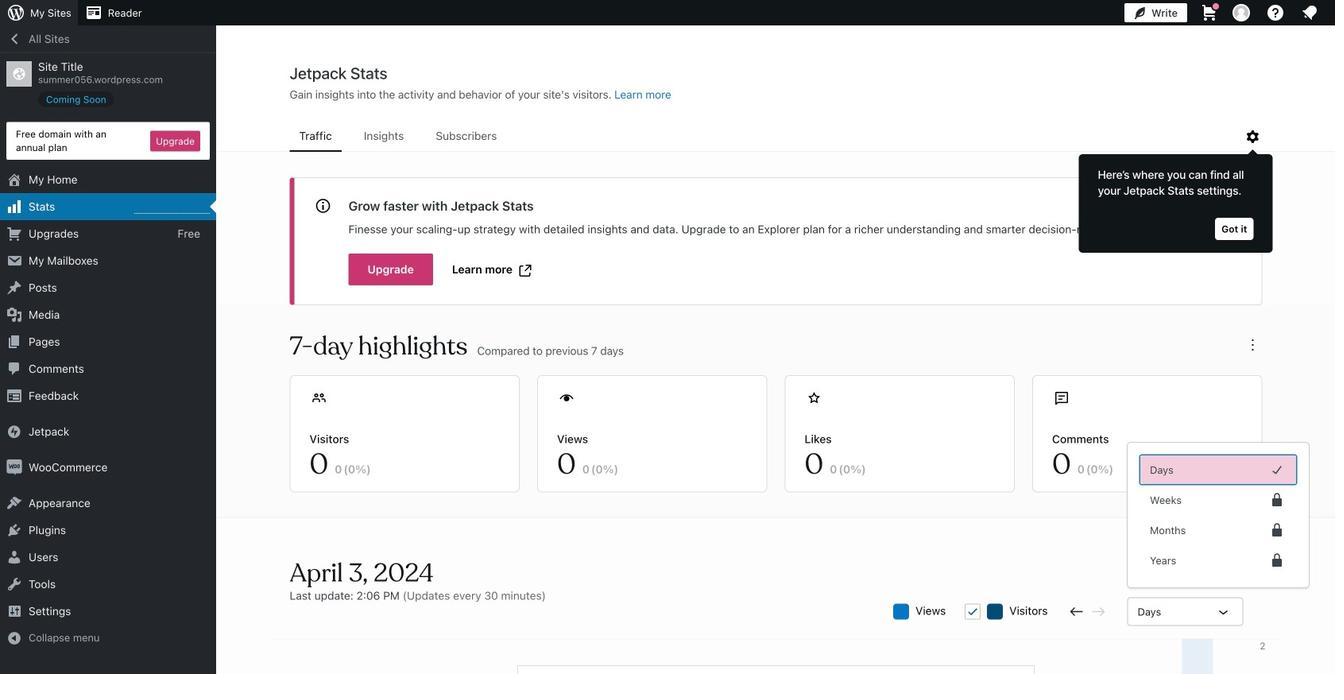 Task type: describe. For each thing, give the bounding box(es) containing it.
menu inside jetpack stats main content
[[290, 122, 1244, 152]]

close image
[[1224, 197, 1243, 216]]

highest hourly views 0 image
[[134, 204, 210, 214]]



Task type: vqa. For each thing, say whether or not it's contained in the screenshot.
My Profile icon
yes



Task type: locate. For each thing, give the bounding box(es) containing it.
None button
[[1141, 456, 1297, 484], [1141, 486, 1297, 514], [1141, 516, 1297, 545], [1141, 546, 1297, 575], [1141, 456, 1297, 484], [1141, 486, 1297, 514], [1141, 516, 1297, 545], [1141, 546, 1297, 575]]

option group
[[1141, 456, 1297, 575]]

menu
[[290, 122, 1244, 152]]

tooltip
[[1071, 146, 1273, 253]]

help image
[[1267, 3, 1286, 22]]

2 img image from the top
[[6, 460, 22, 476]]

my shopping cart image
[[1201, 3, 1220, 22]]

1 img image from the top
[[6, 424, 22, 440]]

none checkbox inside jetpack stats main content
[[966, 604, 981, 620]]

my profile image
[[1233, 4, 1251, 21]]

jetpack stats main content
[[217, 63, 1336, 674]]

img image
[[6, 424, 22, 440], [6, 460, 22, 476]]

1 vertical spatial img image
[[6, 460, 22, 476]]

0 vertical spatial img image
[[6, 424, 22, 440]]

None checkbox
[[966, 604, 981, 620]]

manage your notifications image
[[1301, 3, 1320, 22]]



